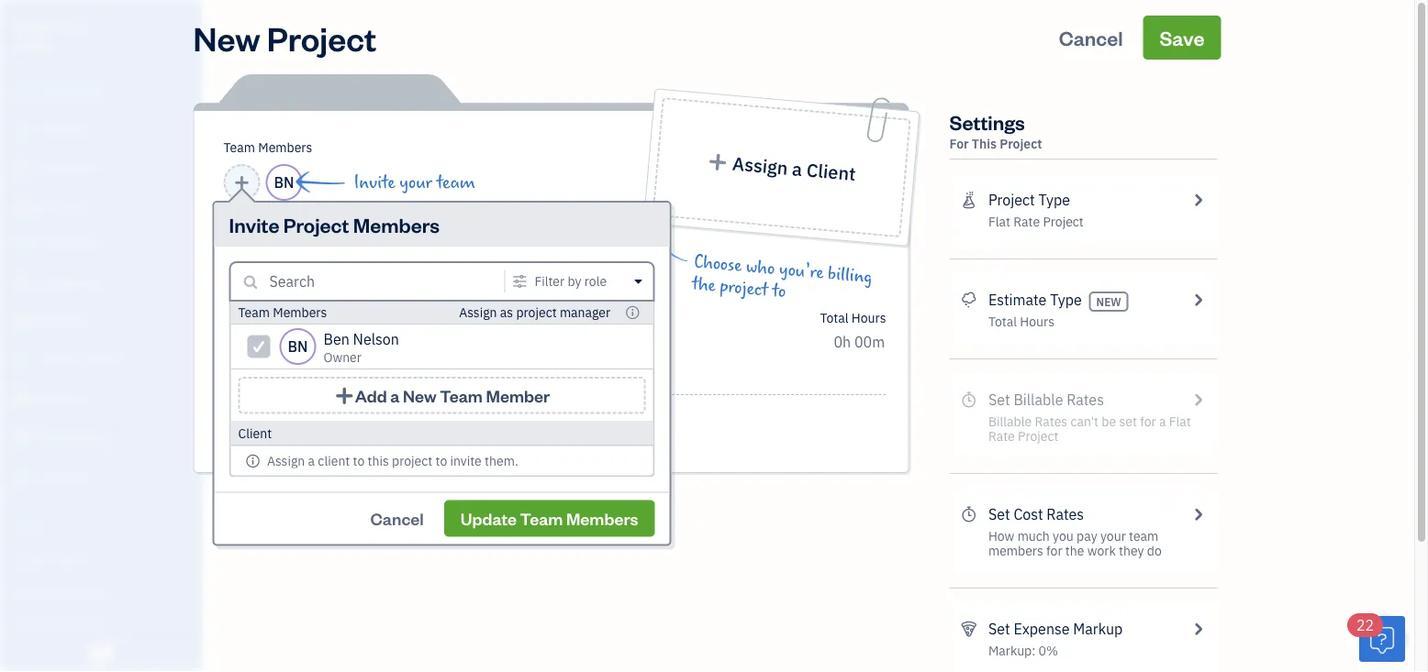 Task type: describe. For each thing, give the bounding box(es) containing it.
to for a
[[436, 452, 447, 469]]

Search text field
[[269, 271, 491, 293]]

team up add team member icon
[[223, 139, 255, 156]]

team members inside main element
[[14, 551, 94, 566]]

end
[[216, 308, 238, 325]]

how much you pay your team members for the work they do
[[988, 528, 1162, 560]]

1 horizontal spatial hours
[[1020, 313, 1055, 330]]

filter by role
[[535, 273, 607, 290]]

0 horizontal spatial cancel button
[[354, 501, 440, 537]]

apps link
[[5, 509, 196, 541]]

invite for invite project members
[[229, 212, 279, 238]]

new project
[[193, 16, 377, 59]]

set expense markup
[[988, 620, 1123, 639]]

team inside main element
[[14, 551, 43, 566]]

chart image
[[12, 429, 34, 447]]

set cost rates
[[988, 505, 1084, 525]]

flat for flat rate
[[525, 309, 547, 326]]

settings for this project
[[949, 109, 1042, 152]]

0 horizontal spatial total
[[820, 309, 849, 326]]

for
[[1046, 543, 1062, 560]]

items
[[14, 585, 42, 600]]

services inside main element
[[66, 585, 111, 600]]

estimate type
[[988, 290, 1082, 310]]

Project Description text field
[[216, 274, 721, 296]]

the inside choose who you're billing the project to
[[691, 274, 717, 296]]

estimate
[[988, 290, 1047, 310]]

1 horizontal spatial cancel button
[[1042, 16, 1140, 60]]

a for assign a client
[[791, 157, 803, 181]]

you
[[1053, 528, 1074, 545]]

set for set cost rates
[[988, 505, 1010, 525]]

manager
[[560, 304, 610, 321]]

0 horizontal spatial client
[[238, 425, 272, 442]]

1 vertical spatial team members
[[238, 304, 327, 321]]

0 horizontal spatial new
[[193, 16, 260, 59]]

you're
[[778, 260, 825, 284]]

bank connections link
[[5, 611, 196, 643]]

flat rate project
[[988, 213, 1084, 230]]

freshbooks image
[[86, 642, 116, 664]]

plus image for add
[[301, 408, 318, 430]]

items and services
[[14, 585, 111, 600]]

members
[[988, 543, 1043, 560]]

0 vertical spatial team members
[[223, 139, 312, 156]]

how
[[988, 528, 1014, 545]]

update
[[461, 508, 517, 530]]

0 vertical spatial info image
[[625, 306, 640, 320]]

plus image
[[334, 386, 355, 405]]

main element
[[0, 0, 262, 672]]

items and services link
[[5, 577, 196, 609]]

flat rate
[[525, 309, 577, 326]]

Hourly Budget text field
[[834, 333, 886, 352]]

members inside 'team members' link
[[45, 551, 94, 566]]

pay
[[1077, 528, 1097, 545]]

do
[[1147, 543, 1162, 560]]

chevronright image for set expense markup
[[1190, 619, 1206, 641]]

invite project members
[[229, 212, 440, 238]]

work
[[1087, 543, 1116, 560]]

apps
[[14, 517, 41, 532]]

project for who
[[719, 277, 769, 301]]

client inside assign a client
[[806, 158, 857, 186]]

ben
[[324, 330, 350, 349]]

expenses image
[[960, 619, 977, 641]]

bank
[[14, 619, 40, 634]]

for
[[949, 135, 969, 152]]

add a service button
[[216, 403, 495, 436]]

resource center badge image
[[1359, 617, 1405, 663]]

timer image
[[12, 352, 34, 370]]

project type
[[988, 190, 1070, 210]]

Amount (USD) text field
[[525, 333, 566, 352]]

plus image for assign
[[706, 152, 729, 172]]

choose
[[693, 252, 743, 276]]

members inside update team members button
[[566, 508, 638, 530]]

expense
[[1014, 620, 1070, 639]]

client image
[[12, 120, 34, 139]]

who
[[745, 257, 776, 279]]

billing
[[827, 264, 873, 288]]

22 button
[[1347, 614, 1405, 663]]

member
[[486, 385, 550, 407]]

invite your team
[[354, 173, 475, 193]]

add for add a service
[[321, 410, 348, 429]]

assign for assign a client
[[732, 151, 789, 180]]

cost
[[1014, 505, 1043, 525]]

22
[[1356, 616, 1374, 636]]

caretdown image
[[635, 274, 649, 289]]

update team members button
[[444, 501, 655, 537]]

filter
[[535, 273, 565, 290]]

this
[[972, 135, 997, 152]]

team members link
[[5, 543, 196, 575]]

a for add a new team member
[[390, 385, 400, 407]]

add team member image
[[233, 172, 250, 194]]

bank connections
[[14, 619, 108, 634]]

rate for flat rate project
[[1013, 213, 1040, 230]]

add a service
[[321, 410, 411, 429]]

to for who
[[771, 281, 787, 302]]

estimate image
[[12, 159, 34, 177]]

this
[[368, 452, 389, 469]]

0 vertical spatial bn
[[274, 173, 294, 192]]

dashboard image
[[12, 82, 34, 100]]

rate for flat rate
[[550, 309, 577, 326]]

new inside 'button'
[[403, 385, 437, 407]]

connections
[[42, 619, 108, 634]]



Task type: locate. For each thing, give the bounding box(es) containing it.
services right "and" in the bottom of the page
[[66, 585, 111, 600]]

assign
[[732, 151, 789, 180], [459, 304, 497, 321], [267, 452, 305, 469]]

1 vertical spatial type
[[1050, 290, 1082, 310]]

0 vertical spatial services
[[216, 371, 275, 388]]

2 horizontal spatial project
[[719, 277, 769, 301]]

0 vertical spatial chevronright image
[[1190, 289, 1206, 311]]

0 horizontal spatial team
[[437, 173, 475, 193]]

team members
[[223, 139, 312, 156], [238, 304, 327, 321], [14, 551, 94, 566]]

services down end date
[[216, 371, 275, 388]]

1 horizontal spatial cancel
[[1059, 24, 1123, 50]]

assign a client to this project to invite them.
[[267, 452, 518, 469]]

chevronright image for project type
[[1190, 189, 1206, 211]]

1 vertical spatial plus image
[[301, 408, 318, 430]]

flat for flat rate project
[[988, 213, 1010, 230]]

to left this
[[353, 452, 365, 469]]

team right work
[[1129, 528, 1159, 545]]

type for estimate type
[[1050, 290, 1082, 310]]

0 horizontal spatial services
[[66, 585, 111, 600]]

chevronright image for estimate type
[[1190, 289, 1206, 311]]

2 horizontal spatial to
[[771, 281, 787, 302]]

1 vertical spatial cancel
[[370, 508, 424, 530]]

1 vertical spatial team
[[1129, 528, 1159, 545]]

1 horizontal spatial to
[[436, 452, 447, 469]]

nelson llc owner
[[15, 17, 84, 51]]

total hours up hourly budget "text box"
[[820, 309, 886, 326]]

cancel button
[[1042, 16, 1140, 60], [354, 501, 440, 537]]

set for set expense markup
[[988, 620, 1010, 639]]

2 chevronright image from the top
[[1190, 619, 1206, 641]]

ben nelson owner
[[324, 330, 399, 366]]

team right update
[[520, 508, 563, 530]]

a inside 'button'
[[390, 385, 400, 407]]

owner up 'dashboard' image
[[15, 36, 51, 51]]

1 horizontal spatial team
[[1129, 528, 1159, 545]]

1 horizontal spatial total hours
[[988, 313, 1055, 330]]

settings image
[[509, 274, 531, 289]]

add a new team member
[[355, 385, 550, 407]]

flat down project type
[[988, 213, 1010, 230]]

invoice image
[[12, 197, 34, 216]]

1 horizontal spatial total
[[988, 313, 1017, 330]]

0 vertical spatial set
[[988, 505, 1010, 525]]

much
[[1017, 528, 1050, 545]]

total hours
[[820, 309, 886, 326], [988, 313, 1055, 330]]

info image
[[625, 306, 640, 320], [246, 454, 260, 469]]

assign as project manager
[[459, 304, 610, 321]]

invite up 'invite project members' at top
[[354, 173, 395, 193]]

0 vertical spatial owner
[[15, 36, 51, 51]]

chevronright image
[[1190, 189, 1206, 211], [1190, 619, 1206, 641]]

assign for assign as project manager
[[459, 304, 497, 321]]

1 horizontal spatial flat
[[988, 213, 1010, 230]]

1 chevronright image from the top
[[1190, 289, 1206, 311]]

1 horizontal spatial rate
[[1013, 213, 1040, 230]]

project
[[267, 16, 377, 59], [1000, 135, 1042, 152], [988, 190, 1035, 210], [283, 212, 349, 238], [1043, 213, 1084, 230]]

1 vertical spatial set
[[988, 620, 1010, 639]]

a
[[791, 157, 803, 181], [390, 385, 400, 407], [351, 410, 359, 429], [308, 452, 315, 469]]

type left new
[[1050, 290, 1082, 310]]

cancel
[[1059, 24, 1123, 50], [370, 508, 424, 530]]

date
[[241, 308, 268, 325]]

team members up "and" in the bottom of the page
[[14, 551, 94, 566]]

0 horizontal spatial your
[[399, 173, 432, 193]]

0 vertical spatial add
[[355, 385, 387, 407]]

1 horizontal spatial the
[[1065, 543, 1084, 560]]

team up items
[[14, 551, 43, 566]]

add for add a new team member
[[355, 385, 387, 407]]

total
[[820, 309, 849, 326], [988, 313, 1017, 330]]

cancel down assign a client to this project to invite them.
[[370, 508, 424, 530]]

0 vertical spatial plus image
[[706, 152, 729, 172]]

0 horizontal spatial rate
[[550, 309, 577, 326]]

team up "project name" text box
[[437, 173, 475, 193]]

role
[[584, 273, 607, 290]]

assign for assign a client to this project to invite them.
[[267, 452, 305, 469]]

1 vertical spatial info image
[[246, 454, 260, 469]]

your right pay
[[1100, 528, 1126, 545]]

total up hourly budget "text box"
[[820, 309, 849, 326]]

owner for ben
[[324, 349, 362, 366]]

plus image left assign a client
[[706, 152, 729, 172]]

1 horizontal spatial plus image
[[706, 152, 729, 172]]

0 vertical spatial assign
[[732, 151, 789, 180]]

1 vertical spatial rate
[[550, 309, 577, 326]]

project image
[[12, 313, 34, 331]]

0 vertical spatial rate
[[1013, 213, 1040, 230]]

nelson
[[15, 17, 57, 34], [353, 330, 399, 349]]

chevronright image
[[1190, 289, 1206, 311], [1190, 504, 1206, 526]]

your
[[399, 173, 432, 193], [1100, 528, 1126, 545]]

1 vertical spatial invite
[[229, 212, 279, 238]]

1 vertical spatial add
[[321, 410, 348, 429]]

settings
[[949, 109, 1025, 135]]

0 vertical spatial invite
[[354, 173, 395, 193]]

llc
[[59, 17, 84, 34]]

1 vertical spatial bn
[[288, 337, 308, 357]]

End date in  format text field
[[216, 333, 439, 352]]

1 vertical spatial your
[[1100, 528, 1126, 545]]

0 vertical spatial flat
[[988, 213, 1010, 230]]

0%
[[1039, 643, 1058, 660]]

set up how
[[988, 505, 1010, 525]]

a inside assign a client
[[791, 157, 803, 181]]

1 vertical spatial the
[[1065, 543, 1084, 560]]

1 vertical spatial assign
[[459, 304, 497, 321]]

0 horizontal spatial owner
[[15, 36, 51, 51]]

total hours down estimate
[[988, 313, 1055, 330]]

team inside 'button'
[[440, 385, 483, 407]]

hours down estimate type
[[1020, 313, 1055, 330]]

0 horizontal spatial flat
[[525, 309, 547, 326]]

1 vertical spatial owner
[[324, 349, 362, 366]]

end date
[[216, 308, 268, 325]]

plus image inside add a service button
[[301, 408, 318, 430]]

1 vertical spatial project
[[516, 304, 557, 321]]

info image down caretdown icon
[[625, 306, 640, 320]]

1 horizontal spatial nelson
[[353, 330, 399, 349]]

0 vertical spatial client
[[806, 158, 857, 186]]

team
[[437, 173, 475, 193], [1129, 528, 1159, 545]]

cancel button down assign a client to this project to invite them.
[[354, 501, 440, 537]]

new
[[1096, 294, 1121, 309]]

markup
[[1073, 620, 1123, 639]]

1 horizontal spatial info image
[[625, 306, 640, 320]]

project right as at top
[[516, 304, 557, 321]]

owner inside nelson llc owner
[[15, 36, 51, 51]]

0 vertical spatial your
[[399, 173, 432, 193]]

assign a client button
[[652, 97, 911, 238]]

cancel left the save
[[1059, 24, 1123, 50]]

1 chevronright image from the top
[[1190, 189, 1206, 211]]

invite for invite your team
[[354, 173, 395, 193]]

flat up amount (usd) text field
[[525, 309, 547, 326]]

them.
[[485, 452, 518, 469]]

plus image inside assign a client button
[[706, 152, 729, 172]]

money image
[[12, 390, 34, 408]]

0 vertical spatial team
[[437, 173, 475, 193]]

0 vertical spatial cancel
[[1059, 24, 1123, 50]]

nelson left llc
[[15, 17, 57, 34]]

the left who
[[691, 274, 717, 296]]

0 vertical spatial chevronright image
[[1190, 189, 1206, 211]]

add a new team member button
[[238, 377, 646, 414]]

0 horizontal spatial total hours
[[820, 309, 886, 326]]

invite
[[354, 173, 395, 193], [229, 212, 279, 238]]

type up the flat rate project
[[1038, 190, 1070, 210]]

2 set from the top
[[988, 620, 1010, 639]]

0 vertical spatial cancel button
[[1042, 16, 1140, 60]]

2 vertical spatial team members
[[14, 551, 94, 566]]

add inside "add a new team member" 'button'
[[355, 385, 387, 407]]

0 horizontal spatial the
[[691, 274, 717, 296]]

team inside how much you pay your team members for the work they do
[[1129, 528, 1159, 545]]

project for a
[[392, 452, 432, 469]]

rate up amount (usd) text field
[[550, 309, 577, 326]]

project right this
[[392, 452, 432, 469]]

1 vertical spatial chevronright image
[[1190, 504, 1206, 526]]

add inside add a service button
[[321, 410, 348, 429]]

project inside choose who you're billing the project to
[[719, 277, 769, 301]]

choose who you're billing the project to
[[691, 252, 873, 302]]

invite down add team member icon
[[229, 212, 279, 238]]

your inside how much you pay your team members for the work they do
[[1100, 528, 1126, 545]]

Project Name text field
[[216, 225, 721, 262]]

plus image
[[706, 152, 729, 172], [301, 408, 318, 430]]

as
[[500, 304, 513, 321]]

the
[[691, 274, 717, 296], [1065, 543, 1084, 560]]

assign inside assign a client
[[732, 151, 789, 180]]

team up end date in  format text box
[[238, 304, 270, 321]]

bn left ben
[[288, 337, 308, 357]]

1 horizontal spatial owner
[[324, 349, 362, 366]]

timetracking image
[[960, 504, 977, 526]]

they
[[1119, 543, 1144, 560]]

to left "invite"
[[436, 452, 447, 469]]

nelson right ben
[[353, 330, 399, 349]]

filter by role button
[[509, 273, 649, 290]]

markup: 0%
[[988, 643, 1058, 660]]

payment image
[[12, 236, 34, 254]]

0 horizontal spatial invite
[[229, 212, 279, 238]]

save
[[1160, 24, 1205, 50]]

total down estimate
[[988, 313, 1017, 330]]

1 horizontal spatial services
[[216, 371, 275, 388]]

add down plus icon
[[321, 410, 348, 429]]

0 horizontal spatial cancel
[[370, 508, 424, 530]]

owner up plus icon
[[324, 349, 362, 366]]

owner inside ben nelson owner
[[324, 349, 362, 366]]

projects image
[[960, 189, 977, 211]]

0 vertical spatial project
[[719, 277, 769, 301]]

team members up end date in  format text box
[[238, 304, 327, 321]]

and
[[44, 585, 64, 600]]

type for project type
[[1038, 190, 1070, 210]]

add up add a service
[[355, 385, 387, 407]]

bn right add team member icon
[[274, 173, 294, 192]]

chevronright image for set cost rates
[[1190, 504, 1206, 526]]

to
[[771, 281, 787, 302], [353, 452, 365, 469], [436, 452, 447, 469]]

1 vertical spatial flat
[[525, 309, 547, 326]]

1 horizontal spatial project
[[516, 304, 557, 321]]

1 vertical spatial cancel button
[[354, 501, 440, 537]]

1 vertical spatial client
[[238, 425, 272, 442]]

to inside choose who you're billing the project to
[[771, 281, 787, 302]]

0 horizontal spatial project
[[392, 452, 432, 469]]

a for assign a client to this project to invite them.
[[308, 452, 315, 469]]

new
[[193, 16, 260, 59], [403, 385, 437, 407]]

1 vertical spatial nelson
[[353, 330, 399, 349]]

the right for
[[1065, 543, 1084, 560]]

1 horizontal spatial assign
[[459, 304, 497, 321]]

0 vertical spatial type
[[1038, 190, 1070, 210]]

1 horizontal spatial your
[[1100, 528, 1126, 545]]

0 horizontal spatial add
[[321, 410, 348, 429]]

your up "project name" text box
[[399, 173, 432, 193]]

1 horizontal spatial add
[[355, 385, 387, 407]]

0 horizontal spatial to
[[353, 452, 365, 469]]

plus image left add a service
[[301, 408, 318, 430]]

team inside button
[[520, 508, 563, 530]]

bn
[[274, 173, 294, 192], [288, 337, 308, 357]]

2 vertical spatial assign
[[267, 452, 305, 469]]

hours up hourly budget "text box"
[[852, 309, 886, 326]]

2 horizontal spatial assign
[[732, 151, 789, 180]]

team
[[223, 139, 255, 156], [238, 304, 270, 321], [440, 385, 483, 407], [520, 508, 563, 530], [14, 551, 43, 566]]

estimates image
[[960, 289, 977, 311]]

add
[[355, 385, 387, 407], [321, 410, 348, 429]]

report image
[[12, 467, 34, 486]]

1 horizontal spatial invite
[[354, 173, 395, 193]]

1 horizontal spatial new
[[403, 385, 437, 407]]

1 vertical spatial chevronright image
[[1190, 619, 1206, 641]]

assign a client
[[732, 151, 857, 186]]

set up "markup:"
[[988, 620, 1010, 639]]

update team members
[[461, 508, 638, 530]]

2 chevronright image from the top
[[1190, 504, 1206, 526]]

cancel button left save button
[[1042, 16, 1140, 60]]

invite
[[450, 452, 482, 469]]

client
[[806, 158, 857, 186], [238, 425, 272, 442]]

hours
[[852, 309, 886, 326], [1020, 313, 1055, 330]]

1 vertical spatial new
[[403, 385, 437, 407]]

project down choose
[[719, 277, 769, 301]]

team left member
[[440, 385, 483, 407]]

0 horizontal spatial hours
[[852, 309, 886, 326]]

team members up add team member icon
[[223, 139, 312, 156]]

info image left client
[[246, 454, 260, 469]]

1 horizontal spatial client
[[806, 158, 857, 186]]

1 vertical spatial services
[[66, 585, 111, 600]]

1 set from the top
[[988, 505, 1010, 525]]

2 vertical spatial project
[[392, 452, 432, 469]]

rate
[[1013, 213, 1040, 230], [550, 309, 577, 326]]

owner
[[15, 36, 51, 51], [324, 349, 362, 366]]

0 vertical spatial the
[[691, 274, 717, 296]]

0 horizontal spatial plus image
[[301, 408, 318, 430]]

owner for nelson
[[15, 36, 51, 51]]

rate down project type
[[1013, 213, 1040, 230]]

0 horizontal spatial assign
[[267, 452, 305, 469]]

a for add a service
[[351, 410, 359, 429]]

to down who
[[771, 281, 787, 302]]

project inside settings for this project
[[1000, 135, 1042, 152]]

nelson inside ben nelson owner
[[353, 330, 399, 349]]

client
[[318, 452, 350, 469]]

flat
[[988, 213, 1010, 230], [525, 309, 547, 326]]

services
[[216, 371, 275, 388], [66, 585, 111, 600]]

members
[[258, 139, 312, 156], [353, 212, 440, 238], [273, 304, 327, 321], [566, 508, 638, 530], [45, 551, 94, 566]]

0 vertical spatial nelson
[[15, 17, 57, 34]]

by
[[568, 273, 581, 290]]

markup:
[[988, 643, 1036, 660]]

save button
[[1143, 16, 1221, 60]]

0 horizontal spatial nelson
[[15, 17, 57, 34]]

0 horizontal spatial info image
[[246, 454, 260, 469]]

type
[[1038, 190, 1070, 210], [1050, 290, 1082, 310]]

0 vertical spatial new
[[193, 16, 260, 59]]

expense image
[[12, 274, 34, 293]]

nelson inside nelson llc owner
[[15, 17, 57, 34]]

the inside how much you pay your team members for the work they do
[[1065, 543, 1084, 560]]

rates
[[1047, 505, 1084, 525]]

service
[[362, 410, 411, 429]]



Task type: vqa. For each thing, say whether or not it's contained in the screenshot.
Estimate Type the Type
yes



